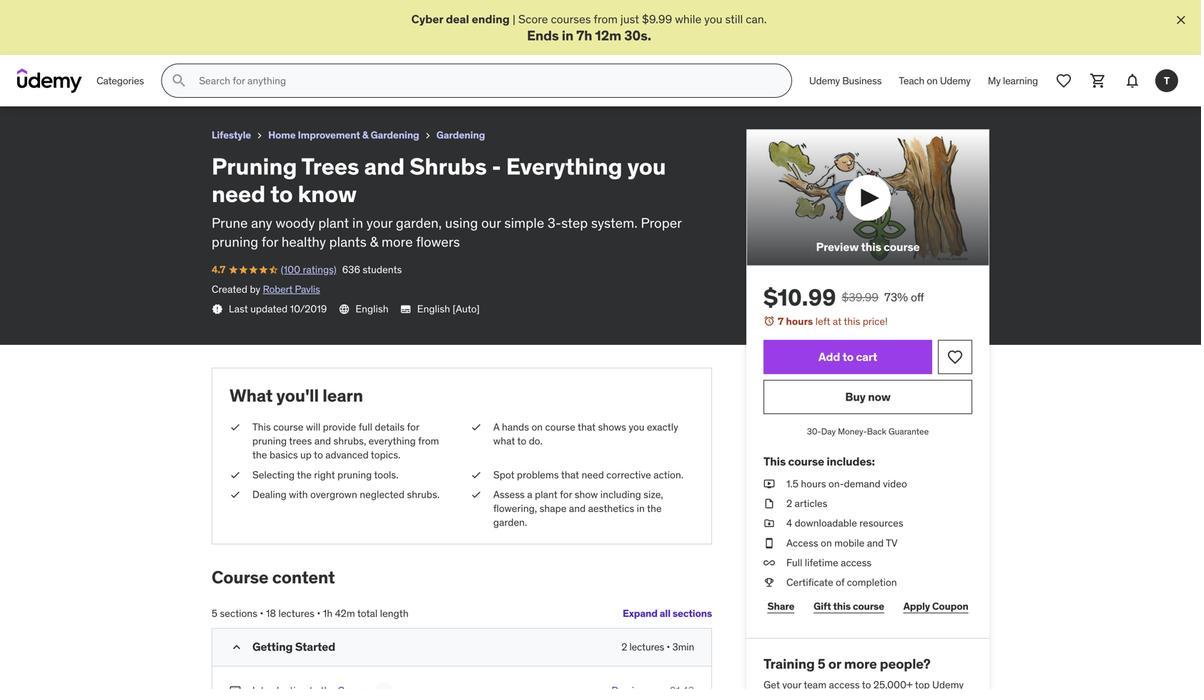 Task type: describe. For each thing, give the bounding box(es) containing it.
closed captions image
[[400, 304, 411, 315]]

xsmall image for access on mobile and tv
[[764, 537, 775, 551]]

money-
[[838, 427, 867, 438]]

gardening inside home improvement & gardening link
[[371, 129, 419, 142]]

.
[[648, 27, 651, 44]]

add
[[819, 350, 840, 365]]

1.5
[[787, 478, 799, 491]]

full
[[359, 421, 372, 434]]

2 lectures • 3min
[[622, 641, 694, 654]]

assess a plant for show including size, flowering, shape and aesthetics in the garden.
[[493, 489, 663, 530]]

udemy business
[[809, 74, 882, 87]]

xsmall image for dealing with overgrown neglected shrubs.
[[230, 488, 241, 502]]

course content
[[212, 568, 335, 589]]

pruning inside 'this course will provide full details for pruning trees and shrubs, everything from the basics up to advanced topics.'
[[252, 435, 287, 448]]

garden,
[[396, 214, 442, 232]]

gift this course
[[814, 601, 884, 614]]

deal
[[446, 12, 469, 26]]

4 downloadable resources
[[787, 517, 904, 530]]

apply coupon button
[[900, 593, 972, 622]]

everything
[[506, 152, 622, 181]]

to inside a hands on course that shows you exactly what to do.
[[517, 435, 526, 448]]

for inside assess a plant for show including size, flowering, shape and aesthetics in the garden.
[[560, 489, 572, 502]]

30-
[[807, 427, 821, 438]]

coupon
[[932, 601, 969, 614]]

expand all sections button
[[623, 600, 712, 629]]

course
[[212, 568, 269, 589]]

a hands on course that shows you exactly what to do.
[[493, 421, 678, 448]]

share button
[[764, 593, 798, 622]]

started
[[295, 640, 335, 655]]

score
[[518, 12, 548, 26]]

robert
[[263, 283, 293, 296]]

know
[[298, 180, 357, 208]]

1 vertical spatial need
[[582, 469, 604, 482]]

full lifetime access
[[787, 557, 872, 570]]

to inside button
[[843, 350, 854, 365]]

that inside a hands on course that shows you exactly what to do.
[[578, 421, 596, 434]]

english [auto]
[[417, 303, 480, 316]]

of
[[836, 577, 845, 590]]

trees
[[301, 152, 359, 181]]

t link
[[1150, 64, 1184, 98]]

notifications image
[[1124, 72, 1141, 90]]

this for preview
[[861, 240, 881, 254]]

2 articles
[[787, 498, 828, 511]]

0 horizontal spatial &
[[362, 129, 369, 142]]

course up '1.5'
[[788, 455, 824, 469]]

basics
[[270, 449, 298, 462]]

1 vertical spatial this
[[844, 315, 860, 328]]

2 udemy from the left
[[940, 74, 971, 87]]

flowering,
[[493, 503, 537, 516]]

hours for 1.5
[[801, 478, 826, 491]]

[auto]
[[453, 303, 480, 316]]

xsmall image for last updated 10/2019
[[212, 304, 223, 315]]

pavlis
[[295, 283, 320, 296]]

636
[[342, 263, 360, 276]]

1 udemy from the left
[[809, 74, 840, 87]]

xsmall image for assess a plant for show including size, flowering, shape and aesthetics in the garden.
[[470, 488, 482, 502]]

shrubs
[[410, 152, 487, 181]]

lifetime
[[805, 557, 838, 570]]

t
[[1164, 74, 1170, 87]]

xsmall image for 2 articles
[[764, 497, 775, 511]]

english for english [auto]
[[417, 303, 450, 316]]

size,
[[644, 489, 663, 502]]

3min
[[672, 641, 694, 654]]

need inside the pruning trees and shrubs - everything you need to know prune any woody plant in your garden, using our simple 3-step system. proper pruning for healthy plants & more flowers
[[212, 180, 265, 208]]

course down completion
[[853, 601, 884, 614]]

and inside assess a plant for show including size, flowering, shape and aesthetics in the garden.
[[569, 503, 586, 516]]

price!
[[863, 315, 888, 328]]

pruning inside the pruning trees and shrubs - everything you need to know prune any woody plant in your garden, using our simple 3-step system. proper pruning for healthy plants & more flowers
[[212, 233, 258, 251]]

access
[[787, 537, 818, 550]]

home
[[268, 129, 296, 142]]

my learning link
[[979, 64, 1047, 98]]

buy now button
[[764, 380, 972, 415]]

2 gardening from the left
[[436, 129, 485, 142]]

pruning trees and shrubs - everything you need to know prune any woody plant in your garden, using our simple 3-step system. proper pruning for healthy plants & more flowers
[[212, 152, 682, 251]]

or
[[828, 656, 841, 673]]

ends
[[527, 27, 559, 44]]

1 horizontal spatial lectures
[[629, 641, 664, 654]]

buy now
[[845, 390, 891, 405]]

assess
[[493, 489, 525, 502]]

udemy image
[[17, 69, 82, 93]]

total
[[357, 608, 378, 621]]

plant inside assess a plant for show including size, flowering, shape and aesthetics in the garden.
[[535, 489, 558, 502]]

4
[[787, 517, 792, 530]]

tv
[[886, 537, 898, 550]]

1 horizontal spatial •
[[317, 608, 321, 621]]

xsmall image for selecting the right pruning tools.
[[230, 469, 241, 483]]

any
[[251, 214, 272, 232]]

provide
[[323, 421, 356, 434]]

the inside 'this course will provide full details for pruning trees and shrubs, everything from the basics up to advanced topics.'
[[252, 449, 267, 462]]

completion
[[847, 577, 897, 590]]

dealing
[[252, 489, 287, 502]]

1 vertical spatial that
[[561, 469, 579, 482]]

healthy
[[282, 233, 326, 251]]

apply coupon
[[903, 601, 969, 614]]

(100
[[281, 263, 300, 276]]

preview this course
[[816, 240, 920, 254]]

shows
[[598, 421, 626, 434]]

right
[[314, 469, 335, 482]]

hours for 7
[[786, 315, 813, 328]]

aesthetics
[[588, 503, 634, 516]]

in for ending
[[562, 27, 574, 44]]

$10.99
[[764, 283, 836, 312]]

teach on udemy link
[[890, 64, 979, 98]]

simple
[[504, 214, 544, 232]]

guarantee
[[889, 427, 929, 438]]

xsmall image for spot problems that need corrective action.
[[470, 469, 482, 483]]

course language image
[[338, 304, 350, 315]]

xsmall image for 4 downloadable resources
[[764, 517, 775, 531]]

certificate
[[787, 577, 833, 590]]

still
[[725, 12, 743, 26]]

off
[[911, 290, 924, 305]]

our
[[481, 214, 501, 232]]

cyber
[[411, 12, 443, 26]]

636 students
[[342, 263, 402, 276]]

this course includes:
[[764, 455, 875, 469]]

pruning
[[212, 152, 297, 181]]

including
[[600, 489, 641, 502]]

do.
[[529, 435, 543, 448]]

30-day money-back guarantee
[[807, 427, 929, 438]]

cyber deal ending | score courses from just $9.99 while you still can. ends in 7h 12m 30s .
[[411, 12, 767, 44]]

1 vertical spatial 5
[[818, 656, 826, 673]]

day
[[821, 427, 836, 438]]

home improvement & gardening
[[268, 129, 419, 142]]



Task type: vqa. For each thing, say whether or not it's contained in the screenshot.
the 30-Day Money-Back Guarantee Full Lifetime Access
no



Task type: locate. For each thing, give the bounding box(es) containing it.
and left tv at the right of page
[[867, 537, 884, 550]]

back
[[867, 427, 887, 438]]

trees
[[289, 435, 312, 448]]

0 horizontal spatial sections
[[220, 608, 257, 621]]

plant up plants
[[318, 214, 349, 232]]

what
[[493, 435, 515, 448]]

2 horizontal spatial •
[[667, 641, 670, 654]]

1 vertical spatial &
[[370, 233, 378, 251]]

alarm image
[[764, 316, 775, 327]]

just
[[620, 12, 639, 26]]

xsmall image for certificate of completion
[[764, 576, 775, 590]]

pruning down advanced
[[337, 469, 372, 482]]

the left basics
[[252, 449, 267, 462]]

1 vertical spatial this
[[764, 455, 786, 469]]

2 vertical spatial on
[[821, 537, 832, 550]]

2 vertical spatial you
[[629, 421, 645, 434]]

xsmall image down what at the left of page
[[230, 421, 241, 435]]

1 horizontal spatial on
[[821, 537, 832, 550]]

1 horizontal spatial udemy
[[940, 74, 971, 87]]

need up prune
[[212, 180, 265, 208]]

1 horizontal spatial the
[[297, 469, 312, 482]]

problems
[[517, 469, 559, 482]]

small image
[[230, 641, 244, 655]]

english right course language image
[[356, 303, 389, 316]]

1 horizontal spatial in
[[562, 27, 574, 44]]

neglected
[[360, 489, 405, 502]]

xsmall image left access
[[764, 537, 775, 551]]

from up 7h 12m 30s
[[594, 12, 618, 26]]

• left 1h 42m on the left bottom of page
[[317, 608, 321, 621]]

people?
[[880, 656, 931, 673]]

plant inside the pruning trees and shrubs - everything you need to know prune any woody plant in your garden, using our simple 3-step system. proper pruning for healthy plants & more flowers
[[318, 214, 349, 232]]

english
[[356, 303, 389, 316], [417, 303, 450, 316]]

2 vertical spatial in
[[637, 503, 645, 516]]

0 vertical spatial 5
[[212, 608, 217, 621]]

0 vertical spatial from
[[594, 12, 618, 26]]

xsmall image
[[254, 130, 265, 142], [212, 304, 223, 315], [470, 421, 482, 435], [230, 469, 241, 483], [470, 469, 482, 483], [764, 478, 775, 492], [764, 497, 775, 511], [764, 517, 775, 531], [764, 537, 775, 551], [764, 557, 775, 571], [764, 576, 775, 590], [230, 685, 241, 690]]

0 vertical spatial on
[[927, 74, 938, 87]]

you inside a hands on course that shows you exactly what to do.
[[629, 421, 645, 434]]

hours up articles on the bottom
[[801, 478, 826, 491]]

my
[[988, 74, 1001, 87]]

0 vertical spatial need
[[212, 180, 265, 208]]

your
[[367, 214, 393, 232]]

to inside 'this course will provide full details for pruning trees and shrubs, everything from the basics up to advanced topics.'
[[314, 449, 323, 462]]

1 horizontal spatial gardening
[[436, 129, 485, 142]]

downloadable
[[795, 517, 857, 530]]

2 vertical spatial this
[[833, 601, 851, 614]]

learn
[[323, 385, 363, 407]]

more right or
[[844, 656, 877, 673]]

the down up
[[297, 469, 312, 482]]

for inside 'this course will provide full details for pruning trees and shrubs, everything from the basics up to advanced topics.'
[[407, 421, 419, 434]]

0 horizontal spatial 2
[[622, 641, 627, 654]]

updated
[[250, 303, 288, 316]]

0 horizontal spatial from
[[418, 435, 439, 448]]

that up show
[[561, 469, 579, 482]]

$9.99
[[642, 12, 672, 26]]

up
[[300, 449, 312, 462]]

getting started
[[252, 640, 335, 655]]

submit search image
[[170, 72, 188, 90]]

• for 5
[[260, 608, 264, 621]]

more
[[382, 233, 413, 251], [844, 656, 877, 673]]

a
[[493, 421, 500, 434]]

lectures down expand
[[629, 641, 664, 654]]

apply
[[903, 601, 930, 614]]

on down downloadable
[[821, 537, 832, 550]]

0 horizontal spatial on
[[532, 421, 543, 434]]

this right gift
[[833, 601, 851, 614]]

xsmall image left 4
[[764, 517, 775, 531]]

in down courses
[[562, 27, 574, 44]]

2 for 2 lectures • 3min
[[622, 641, 627, 654]]

and down will
[[314, 435, 331, 448]]

last
[[229, 303, 248, 316]]

for right details
[[407, 421, 419, 434]]

0 vertical spatial the
[[252, 449, 267, 462]]

xsmall image for this course will provide full details for pruning trees and shrubs, everything from the basics up to advanced topics.
[[230, 421, 241, 435]]

1 horizontal spatial plant
[[535, 489, 558, 502]]

0 vertical spatial hours
[[786, 315, 813, 328]]

wishlist image
[[947, 349, 964, 366]]

add to cart button
[[764, 340, 932, 375]]

in inside cyber deal ending | score courses from just $9.99 while you still can. ends in 7h 12m 30s .
[[562, 27, 574, 44]]

you for everything
[[627, 152, 666, 181]]

1 horizontal spatial this
[[764, 455, 786, 469]]

on inside a hands on course that shows you exactly what to do.
[[532, 421, 543, 434]]

you'll
[[276, 385, 319, 407]]

0 horizontal spatial english
[[356, 303, 389, 316]]

you inside the pruning trees and shrubs - everything you need to know prune any woody plant in your garden, using our simple 3-step system. proper pruning for healthy plants & more flowers
[[627, 152, 666, 181]]

1 horizontal spatial 5
[[818, 656, 826, 673]]

0 vertical spatial you
[[704, 12, 723, 26]]

1 horizontal spatial &
[[370, 233, 378, 251]]

preview this course button
[[746, 130, 990, 266]]

1 english from the left
[[356, 303, 389, 316]]

length
[[380, 608, 409, 621]]

and inside the pruning trees and shrubs - everything you need to know prune any woody plant in your garden, using our simple 3-step system. proper pruning for healthy plants & more flowers
[[364, 152, 405, 181]]

xsmall image up share
[[764, 576, 775, 590]]

xsmall image for 1.5 hours on-demand video
[[764, 478, 775, 492]]

0 horizontal spatial for
[[262, 233, 278, 251]]

show lecture description image
[[377, 685, 391, 690]]

garden.
[[493, 517, 527, 530]]

0 horizontal spatial lectures
[[278, 608, 315, 621]]

0 vertical spatial &
[[362, 129, 369, 142]]

access
[[841, 557, 872, 570]]

1 horizontal spatial english
[[417, 303, 450, 316]]

in for and
[[352, 214, 363, 232]]

2 horizontal spatial in
[[637, 503, 645, 516]]

to inside the pruning trees and shrubs - everything you need to know prune any woody plant in your garden, using our simple 3-step system. proper pruning for healthy plants & more flowers
[[270, 180, 293, 208]]

2 sections from the left
[[220, 608, 257, 621]]

getting
[[252, 640, 293, 655]]

show
[[575, 489, 598, 502]]

1 vertical spatial on
[[532, 421, 543, 434]]

pruning down prune
[[212, 233, 258, 251]]

shape
[[540, 503, 567, 516]]

system.
[[591, 214, 638, 232]]

course inside a hands on course that shows you exactly what to do.
[[545, 421, 575, 434]]

1 vertical spatial hours
[[801, 478, 826, 491]]

0 horizontal spatial more
[[382, 233, 413, 251]]

this inside 'this course will provide full details for pruning trees and shrubs, everything from the basics up to advanced topics.'
[[252, 421, 271, 434]]

2 for 2 articles
[[787, 498, 792, 511]]

1 vertical spatial more
[[844, 656, 877, 673]]

this for this course includes:
[[764, 455, 786, 469]]

more inside the pruning trees and shrubs - everything you need to know prune any woody plant in your garden, using our simple 3-step system. proper pruning for healthy plants & more flowers
[[382, 233, 413, 251]]

to left the cart
[[843, 350, 854, 365]]

xsmall image left spot
[[470, 469, 482, 483]]

course up "trees"
[[273, 421, 304, 434]]

lifestyle
[[212, 129, 251, 142]]

2 up 4
[[787, 498, 792, 511]]

teach
[[899, 74, 925, 87]]

xsmall image left a
[[470, 421, 482, 435]]

5 left or
[[818, 656, 826, 673]]

xsmall image left assess
[[470, 488, 482, 502]]

will
[[306, 421, 320, 434]]

and down show
[[569, 503, 586, 516]]

on-
[[829, 478, 844, 491]]

exactly
[[647, 421, 678, 434]]

2 horizontal spatial the
[[647, 503, 662, 516]]

shopping cart with 0 items image
[[1090, 72, 1107, 90]]

course right hands
[[545, 421, 575, 434]]

this inside button
[[861, 240, 881, 254]]

0 horizontal spatial plant
[[318, 214, 349, 232]]

plant up shape
[[535, 489, 558, 502]]

1 horizontal spatial more
[[844, 656, 877, 673]]

0 horizontal spatial the
[[252, 449, 267, 462]]

that
[[578, 421, 596, 434], [561, 469, 579, 482]]

buy
[[845, 390, 866, 405]]

lectures right '18'
[[278, 608, 315, 621]]

shrubs.
[[407, 489, 440, 502]]

the inside assess a plant for show including size, flowering, shape and aesthetics in the garden.
[[647, 503, 662, 516]]

in inside assess a plant for show including size, flowering, shape and aesthetics in the garden.
[[637, 503, 645, 516]]

1 vertical spatial from
[[418, 435, 439, 448]]

1 horizontal spatial for
[[407, 421, 419, 434]]

1 gardening from the left
[[371, 129, 419, 142]]

2
[[787, 498, 792, 511], [622, 641, 627, 654]]

and down home improvement & gardening link
[[364, 152, 405, 181]]

course inside 'this course will provide full details for pruning trees and shrubs, everything from the basics up to advanced topics.'
[[273, 421, 304, 434]]

2 english from the left
[[417, 303, 450, 316]]

proper
[[641, 214, 682, 232]]

advanced
[[325, 449, 369, 462]]

this for gift
[[833, 601, 851, 614]]

in
[[562, 27, 574, 44], [352, 214, 363, 232], [637, 503, 645, 516]]

action.
[[654, 469, 684, 482]]

you left still at the right top of page
[[704, 12, 723, 26]]

english right "closed captions" image
[[417, 303, 450, 316]]

0 horizontal spatial •
[[260, 608, 264, 621]]

you inside cyber deal ending | score courses from just $9.99 while you still can. ends in 7h 12m 30s .
[[704, 12, 723, 26]]

all
[[660, 608, 671, 621]]

articles
[[795, 498, 828, 511]]

xsmall image for a hands on course that shows you exactly what to do.
[[470, 421, 482, 435]]

xsmall image left full
[[764, 557, 775, 571]]

you up proper
[[627, 152, 666, 181]]

sections left '18'
[[220, 608, 257, 621]]

improvement
[[298, 129, 360, 142]]

pruning up basics
[[252, 435, 287, 448]]

xsmall image left last
[[212, 304, 223, 315]]

1 vertical spatial for
[[407, 421, 419, 434]]

close image
[[1174, 13, 1188, 27]]

2 vertical spatial the
[[647, 503, 662, 516]]

hours right 7
[[786, 315, 813, 328]]

udemy business link
[[801, 64, 890, 98]]

robert pavlis link
[[263, 283, 320, 296]]

from inside 'this course will provide full details for pruning trees and shrubs, everything from the basics up to advanced topics.'
[[418, 435, 439, 448]]

for inside the pruning trees and shrubs - everything you need to know prune any woody plant in your garden, using our simple 3-step system. proper pruning for healthy plants & more flowers
[[262, 233, 278, 251]]

gift this course link
[[810, 593, 888, 622]]

5 down course
[[212, 608, 217, 621]]

for down any on the top of page
[[262, 233, 278, 251]]

1 horizontal spatial sections
[[673, 608, 712, 621]]

1 vertical spatial 2
[[622, 641, 627, 654]]

this
[[861, 240, 881, 254], [844, 315, 860, 328], [833, 601, 851, 614]]

xsmall image
[[422, 130, 434, 142], [230, 421, 241, 435], [230, 488, 241, 502], [470, 488, 482, 502]]

expand
[[623, 608, 658, 621]]

for up shape
[[560, 489, 572, 502]]

1 vertical spatial the
[[297, 469, 312, 482]]

0 vertical spatial more
[[382, 233, 413, 251]]

Search for anything text field
[[196, 69, 774, 93]]

0 horizontal spatial gardening
[[371, 129, 419, 142]]

18
[[266, 608, 276, 621]]

1 horizontal spatial from
[[594, 12, 618, 26]]

xsmall image for full lifetime access
[[764, 557, 775, 571]]

wishlist image
[[1055, 72, 1073, 90]]

0 horizontal spatial udemy
[[809, 74, 840, 87]]

0 horizontal spatial need
[[212, 180, 265, 208]]

0 vertical spatial plant
[[318, 214, 349, 232]]

you right shows
[[629, 421, 645, 434]]

from inside cyber deal ending | score courses from just $9.99 while you still can. ends in 7h 12m 30s .
[[594, 12, 618, 26]]

1 vertical spatial lectures
[[629, 641, 664, 654]]

xsmall image left home
[[254, 130, 265, 142]]

more down your
[[382, 233, 413, 251]]

training
[[764, 656, 815, 673]]

& down your
[[370, 233, 378, 251]]

course inside button
[[884, 240, 920, 254]]

in up plants
[[352, 214, 363, 232]]

on right teach
[[927, 74, 938, 87]]

to right up
[[314, 449, 323, 462]]

resources
[[860, 517, 904, 530]]

udemy left 'my'
[[940, 74, 971, 87]]

in inside the pruning trees and shrubs - everything you need to know prune any woody plant in your garden, using our simple 3-step system. proper pruning for healthy plants & more flowers
[[352, 214, 363, 232]]

xsmall image left "selecting"
[[230, 469, 241, 483]]

& right improvement
[[362, 129, 369, 142]]

0 horizontal spatial this
[[252, 421, 271, 434]]

udemy left business
[[809, 74, 840, 87]]

this right the at
[[844, 315, 860, 328]]

that left shows
[[578, 421, 596, 434]]

lifestyle link
[[212, 127, 251, 144]]

• left '18'
[[260, 608, 264, 621]]

on for access
[[821, 537, 832, 550]]

course up 73%
[[884, 240, 920, 254]]

udemy
[[809, 74, 840, 87], [940, 74, 971, 87]]

0 horizontal spatial 5
[[212, 608, 217, 621]]

on up do.
[[532, 421, 543, 434]]

0 vertical spatial pruning
[[212, 233, 258, 251]]

• left the 3min
[[667, 641, 670, 654]]

includes:
[[827, 455, 875, 469]]

0 vertical spatial that
[[578, 421, 596, 434]]

and inside 'this course will provide full details for pruning trees and shrubs, everything from the basics up to advanced topics.'
[[314, 435, 331, 448]]

1 vertical spatial plant
[[535, 489, 558, 502]]

7
[[778, 315, 784, 328]]

|
[[513, 12, 516, 26]]

2 horizontal spatial for
[[560, 489, 572, 502]]

plants
[[329, 233, 367, 251]]

a
[[527, 489, 533, 502]]

0 vertical spatial lectures
[[278, 608, 315, 621]]

to up woody
[[270, 180, 293, 208]]

home improvement & gardening link
[[268, 127, 419, 144]]

0 vertical spatial 2
[[787, 498, 792, 511]]

video
[[883, 478, 907, 491]]

0 vertical spatial this
[[252, 421, 271, 434]]

sections inside dropdown button
[[673, 608, 712, 621]]

1 vertical spatial pruning
[[252, 435, 287, 448]]

1 vertical spatial you
[[627, 152, 666, 181]]

need up show
[[582, 469, 604, 482]]

this for this course will provide full details for pruning trees and shrubs, everything from the basics up to advanced topics.
[[252, 421, 271, 434]]

0 vertical spatial in
[[562, 27, 574, 44]]

you for shows
[[629, 421, 645, 434]]

on for teach
[[927, 74, 938, 87]]

what
[[230, 385, 273, 407]]

2 vertical spatial for
[[560, 489, 572, 502]]

this
[[252, 421, 271, 434], [764, 455, 786, 469]]

xsmall image down small "icon"
[[230, 685, 241, 690]]

1 sections from the left
[[673, 608, 712, 621]]

0 vertical spatial for
[[262, 233, 278, 251]]

1 horizontal spatial need
[[582, 469, 604, 482]]

business
[[842, 74, 882, 87]]

english for english
[[356, 303, 389, 316]]

1 horizontal spatial 2
[[787, 498, 792, 511]]

xsmall image left dealing
[[230, 488, 241, 502]]

you
[[704, 12, 723, 26], [627, 152, 666, 181], [629, 421, 645, 434]]

content
[[272, 568, 335, 589]]

this right preview
[[861, 240, 881, 254]]

0 horizontal spatial in
[[352, 214, 363, 232]]

2 horizontal spatial on
[[927, 74, 938, 87]]

xsmall image left 2 articles
[[764, 497, 775, 511]]

xsmall image left '1.5'
[[764, 478, 775, 492]]

xsmall image left gardening link
[[422, 130, 434, 142]]

in down the size,
[[637, 503, 645, 516]]

2 down expand
[[622, 641, 627, 654]]

1h 42m
[[323, 608, 355, 621]]

the down the size,
[[647, 503, 662, 516]]

0 vertical spatial this
[[861, 240, 881, 254]]

sections right 'all'
[[673, 608, 712, 621]]

1 vertical spatial in
[[352, 214, 363, 232]]

need
[[212, 180, 265, 208], [582, 469, 604, 482]]

and
[[364, 152, 405, 181], [314, 435, 331, 448], [569, 503, 586, 516], [867, 537, 884, 550]]

from right everything at the bottom left of the page
[[418, 435, 439, 448]]

& inside the pruning trees and shrubs - everything you need to know prune any woody plant in your garden, using our simple 3-step system. proper pruning for healthy plants & more flowers
[[370, 233, 378, 251]]

created by robert pavlis
[[212, 283, 320, 296]]

• for 2
[[667, 641, 670, 654]]

2 vertical spatial pruning
[[337, 469, 372, 482]]

to left do.
[[517, 435, 526, 448]]



